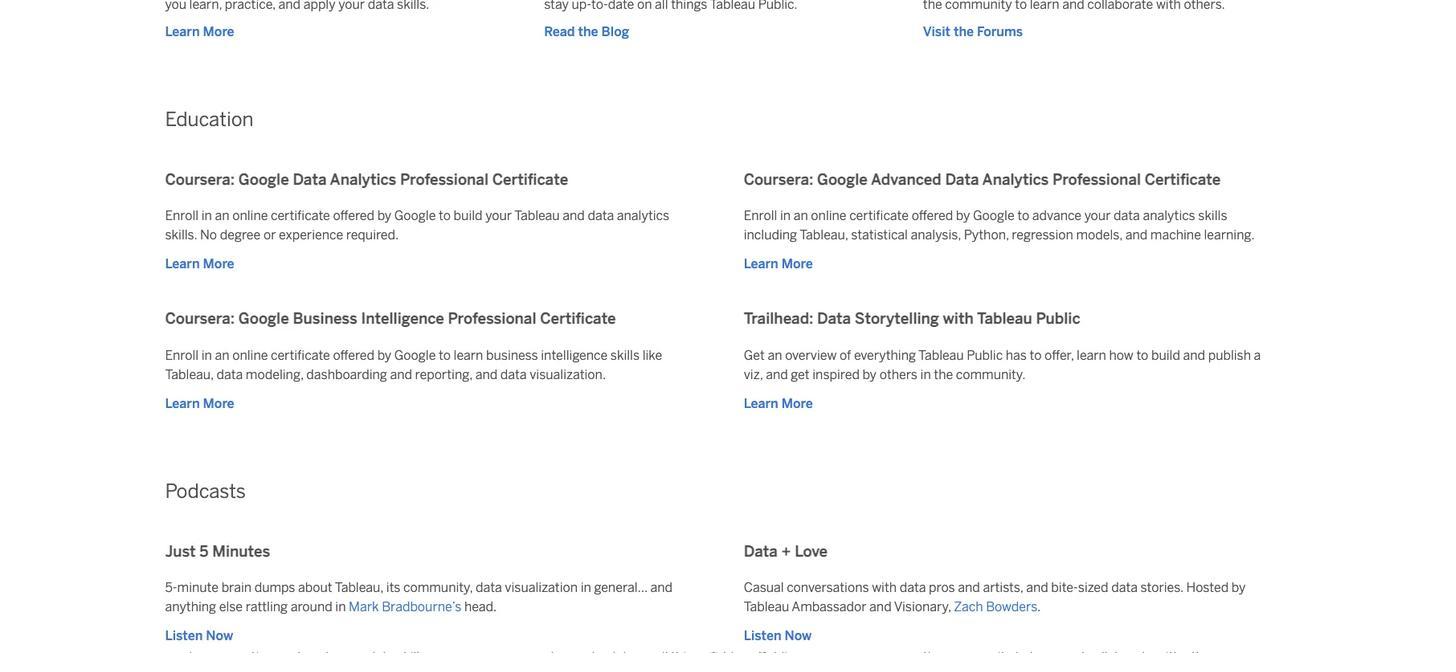 Task type: vqa. For each thing, say whether or not it's contained in the screenshot.


Task type: describe. For each thing, give the bounding box(es) containing it.
sized
[[1079, 580, 1109, 596]]

listen now link for data
[[744, 626, 812, 646]]

advanced
[[872, 170, 942, 189]]

read
[[544, 24, 575, 39]]

around
[[291, 600, 333, 615]]

1 analytics from the left
[[330, 170, 397, 189]]

google up modeling,
[[239, 310, 289, 328]]

visit the forums link
[[924, 22, 1279, 41]]

of
[[840, 348, 852, 363]]

intelligence
[[361, 310, 444, 328]]

coursera: google advanced data analytics professional certificate
[[744, 170, 1221, 189]]

including
[[744, 227, 798, 243]]

enroll in an online certificate offered by google to advance your data analytics skills including tableau, statistical analysis, python, regression models, and machine learning.
[[744, 208, 1256, 243]]

tableau, inside 5-minute brain dumps about tableau, its community, data visualization in general… and anything else rattling around in
[[335, 580, 384, 596]]

minute
[[177, 580, 219, 596]]

trailhead: data storytelling with tableau public
[[744, 310, 1081, 328]]

by inside 'get an overview of everything tableau public has to offer, learn how to build and publish a viz, and get inspired by others in the community.'
[[863, 367, 877, 382]]

like
[[643, 348, 663, 363]]

learn more link for trailhead: data storytelling with tableau public
[[744, 394, 813, 413]]

google inside enroll in an online certificate offered by google to build your tableau and data analytics skills. no degree or experience required.
[[395, 208, 436, 223]]

artists,
[[984, 580, 1024, 596]]

skills inside enroll in an online certificate offered by google to advance your data analytics skills including tableau, statistical analysis, python, regression models, and machine learning.
[[1199, 208, 1228, 223]]

visualization.
[[530, 367, 606, 382]]

analytics inside enroll in an online certificate offered by google to build your tableau and data analytics skills. no degree or experience required.
[[617, 208, 670, 223]]

business
[[486, 348, 538, 363]]

podcasts
[[165, 480, 246, 503]]

else
[[219, 600, 243, 615]]

data right the advanced
[[946, 170, 980, 189]]

mark bradbourne's head.
[[349, 600, 497, 615]]

bite-
[[1052, 580, 1079, 596]]

no
[[200, 227, 217, 243]]

certificate for data
[[271, 208, 330, 223]]

your for professional
[[1085, 208, 1111, 223]]

has
[[1006, 348, 1027, 363]]

general…
[[594, 580, 648, 596]]

storytelling
[[855, 310, 940, 328]]

an inside 'get an overview of everything tableau public has to offer, learn how to build and publish a viz, and get inspired by others in the community.'
[[768, 348, 783, 363]]

professional up advance
[[1053, 170, 1142, 189]]

get an overview of everything tableau public has to offer, learn how to build and publish a viz, and get inspired by others in the community.
[[744, 348, 1262, 382]]

reporting,
[[415, 367, 473, 382]]

statistical
[[852, 227, 908, 243]]

data inside enroll in an online certificate offered by google to build your tableau and data analytics skills. no degree or experience required.
[[588, 208, 614, 223]]

models,
[[1077, 227, 1123, 243]]

listen for just
[[165, 628, 203, 644]]

about
[[298, 580, 333, 596]]

more for coursera: google advanced data analytics professional certificate
[[782, 256, 813, 272]]

forums
[[978, 24, 1023, 39]]

online for advanced
[[811, 208, 847, 223]]

its
[[387, 580, 401, 596]]

offered for intelligence
[[333, 348, 375, 363]]

the for read
[[578, 24, 599, 39]]

to for intelligence
[[439, 348, 451, 363]]

get
[[791, 367, 810, 382]]

2 analytics from the left
[[983, 170, 1049, 189]]

data + love
[[744, 543, 828, 561]]

build inside 'get an overview of everything tableau public has to offer, learn how to build and publish a viz, and get inspired by others in the community.'
[[1152, 348, 1181, 363]]

learn inside 'get an overview of everything tableau public has to offer, learn how to build and publish a viz, and get inspired by others in the community.'
[[1077, 348, 1107, 363]]

by for intelligence
[[378, 348, 392, 363]]

enroll in an online certificate offered by google to learn business intelligence skills like tableau, data modeling, dashboarding and reporting, and data visualization.
[[165, 348, 663, 382]]

rattling
[[246, 600, 288, 615]]

get
[[744, 348, 765, 363]]

brain
[[222, 580, 252, 596]]

google up the or
[[239, 170, 289, 189]]

google inside enroll in an online certificate offered by google to advance your data analytics skills including tableau, statistical analysis, python, regression models, and machine learning.
[[974, 208, 1015, 223]]

listen now link for just
[[165, 626, 233, 646]]

online for business
[[232, 348, 268, 363]]

visionary,
[[895, 600, 952, 615]]

in inside "enroll in an online certificate offered by google to learn business intelligence skills like tableau, data modeling, dashboarding and reporting, and data visualization."
[[202, 348, 212, 363]]

business
[[293, 310, 358, 328]]

professional for coursera: google business intelligence professional certificate
[[448, 310, 537, 328]]

learn more link for coursera: google business intelligence professional certificate
[[165, 394, 234, 413]]

modeling,
[[246, 367, 304, 382]]

in inside enroll in an online certificate offered by google to advance your data analytics skills including tableau, statistical analysis, python, regression models, and machine learning.
[[781, 208, 791, 223]]

0 vertical spatial public
[[1037, 310, 1081, 328]]

enroll in an online certificate offered by google to build your tableau and data analytics skills. no degree or experience required.
[[165, 208, 670, 243]]

casual conversations with data pros and artists, and bite-sized data stories. hosted by tableau ambassador and visionary,
[[744, 580, 1246, 615]]

now for love
[[785, 628, 812, 644]]

love
[[795, 543, 828, 561]]

offer,
[[1045, 348, 1074, 363]]

with inside casual conversations with data pros and artists, and bite-sized data stories. hosted by tableau ambassador and visionary,
[[872, 580, 897, 596]]

just 5 minutes
[[165, 543, 270, 561]]

+
[[782, 543, 791, 561]]

dashboarding
[[307, 367, 387, 382]]

learn for trailhead: data storytelling with tableau public
[[744, 396, 779, 411]]

stories.
[[1141, 580, 1184, 596]]

online for data
[[232, 208, 268, 223]]

inspired
[[813, 367, 860, 382]]

learn more link for coursera: google data analytics professional certificate
[[165, 254, 234, 274]]

bowders
[[987, 600, 1038, 615]]

zach bowders link
[[954, 600, 1038, 615]]

advance
[[1033, 208, 1082, 223]]

the inside 'get an overview of everything tableau public has to offer, learn how to build and publish a viz, and get inspired by others in the community.'
[[934, 367, 954, 382]]

certificate for coursera: google data analytics professional certificate
[[493, 170, 569, 189]]

google inside "enroll in an online certificate offered by google to learn business intelligence skills like tableau, data modeling, dashboarding and reporting, and data visualization."
[[395, 348, 436, 363]]

how
[[1110, 348, 1134, 363]]

or
[[264, 227, 276, 243]]

minutes
[[212, 543, 270, 561]]

.
[[1038, 600, 1041, 615]]

to for with
[[1030, 348, 1042, 363]]

offered for data
[[912, 208, 954, 223]]

an for coursera: google business intelligence professional certificate
[[215, 348, 230, 363]]

enroll for coursera: google advanced data analytics professional certificate
[[744, 208, 778, 223]]

public inside 'get an overview of everything tableau public has to offer, learn how to build and publish a viz, and get inspired by others in the community.'
[[967, 348, 1003, 363]]

a
[[1255, 348, 1262, 363]]

zach
[[954, 600, 984, 615]]

bradbourne's
[[382, 600, 462, 615]]

the for visit
[[954, 24, 974, 39]]

more for coursera: google business intelligence professional certificate
[[203, 396, 234, 411]]

experience
[[279, 227, 343, 243]]

enroll for coursera: google business intelligence professional certificate
[[165, 348, 199, 363]]

skills.
[[165, 227, 197, 243]]

learn for coursera: google data analytics professional certificate
[[165, 256, 200, 272]]

google left the advanced
[[818, 170, 868, 189]]

offered for analytics
[[333, 208, 375, 223]]

learn more for trailhead: data storytelling with tableau public
[[744, 396, 813, 411]]

certificate for advanced
[[850, 208, 909, 223]]

analysis,
[[911, 227, 962, 243]]

certificate for business
[[271, 348, 330, 363]]

certificate for coursera: google business intelligence professional certificate
[[540, 310, 616, 328]]



Task type: locate. For each thing, give the bounding box(es) containing it.
tableau inside enroll in an online certificate offered by google to build your tableau and data analytics skills. no degree or experience required.
[[515, 208, 560, 223]]

1 learn from the left
[[454, 348, 484, 363]]

certificate inside enroll in an online certificate offered by google to advance your data analytics skills including tableau, statistical analysis, python, regression models, and machine learning.
[[850, 208, 909, 223]]

professional
[[400, 170, 489, 189], [1053, 170, 1142, 189], [448, 310, 537, 328]]

trailhead:
[[744, 310, 814, 328]]

just
[[165, 543, 196, 561]]

1 vertical spatial public
[[967, 348, 1003, 363]]

python,
[[964, 227, 1010, 243]]

dumps
[[255, 580, 295, 596]]

mark bradbourne's link
[[349, 600, 462, 615]]

ambassador
[[792, 600, 867, 615]]

read the blog
[[544, 24, 630, 39]]

5-minute brain dumps about tableau, its community, data visualization in general… and anything else rattling around in
[[165, 580, 673, 615]]

listen now link down anything
[[165, 626, 233, 646]]

listen now down casual
[[744, 628, 812, 644]]

1 listen now from the left
[[165, 628, 233, 644]]

coursera: google business intelligence professional certificate
[[165, 310, 616, 328]]

2 learn from the left
[[1077, 348, 1107, 363]]

certificate
[[271, 208, 330, 223], [850, 208, 909, 223], [271, 348, 330, 363]]

enroll for coursera: google data analytics professional certificate
[[165, 208, 199, 223]]

skills
[[1199, 208, 1228, 223], [611, 348, 640, 363]]

1 your from the left
[[486, 208, 512, 223]]

overview
[[786, 348, 837, 363]]

and inside enroll in an online certificate offered by google to build your tableau and data analytics skills. no degree or experience required.
[[563, 208, 585, 223]]

offered inside enroll in an online certificate offered by google to build your tableau and data analytics skills. no degree or experience required.
[[333, 208, 375, 223]]

learning.
[[1205, 227, 1256, 243]]

visit
[[924, 24, 951, 39]]

mark
[[349, 600, 379, 615]]

1 listen now link from the left
[[165, 626, 233, 646]]

in inside 'get an overview of everything tableau public has to offer, learn how to build and publish a viz, and get inspired by others in the community.'
[[921, 367, 932, 382]]

listen now down anything
[[165, 628, 233, 644]]

2 listen from the left
[[744, 628, 782, 644]]

the right visit
[[954, 24, 974, 39]]

build inside enroll in an online certificate offered by google to build your tableau and data analytics skills. no degree or experience required.
[[454, 208, 483, 223]]

an for coursera: google advanced data analytics professional certificate
[[794, 208, 809, 223]]

skills up learning. at the right
[[1199, 208, 1228, 223]]

the right others
[[934, 367, 954, 382]]

offered up analysis,
[[912, 208, 954, 223]]

learn more for coursera: google business intelligence professional certificate
[[165, 396, 234, 411]]

visit the forums
[[924, 24, 1023, 39]]

certificate up the statistical
[[850, 208, 909, 223]]

2 now from the left
[[785, 628, 812, 644]]

listen for data
[[744, 628, 782, 644]]

learn more for coursera: google advanced data analytics professional certificate
[[744, 256, 813, 272]]

listen
[[165, 628, 203, 644], [744, 628, 782, 644]]

by inside enroll in an online certificate offered by google to build your tableau and data analytics skills. no degree or experience required.
[[378, 208, 392, 223]]

coursera: google data analytics professional certificate
[[165, 170, 569, 189]]

viz,
[[744, 367, 763, 382]]

2 listen now link from the left
[[744, 626, 812, 646]]

in
[[202, 208, 212, 223], [781, 208, 791, 223], [202, 348, 212, 363], [921, 367, 932, 382], [581, 580, 592, 596], [335, 600, 346, 615]]

offered inside "enroll in an online certificate offered by google to learn business intelligence skills like tableau, data modeling, dashboarding and reporting, and data visualization."
[[333, 348, 375, 363]]

tableau, inside "enroll in an online certificate offered by google to learn business intelligence skills like tableau, data modeling, dashboarding and reporting, and data visualization."
[[165, 367, 214, 382]]

with up visionary,
[[872, 580, 897, 596]]

the left blog
[[578, 24, 599, 39]]

0 horizontal spatial public
[[967, 348, 1003, 363]]

learn
[[165, 24, 200, 39], [165, 256, 200, 272], [744, 256, 779, 272], [165, 396, 200, 411], [744, 396, 779, 411]]

required.
[[346, 227, 399, 243]]

and inside enroll in an online certificate offered by google to advance your data analytics skills including tableau, statistical analysis, python, regression models, and machine learning.
[[1126, 227, 1148, 243]]

regression
[[1012, 227, 1074, 243]]

google up the python, on the right of the page
[[974, 208, 1015, 223]]

0 horizontal spatial your
[[486, 208, 512, 223]]

analytics inside enroll in an online certificate offered by google to advance your data analytics skills including tableau, statistical analysis, python, regression models, and machine learning.
[[1144, 208, 1196, 223]]

tableau,
[[800, 227, 849, 243], [165, 367, 214, 382], [335, 580, 384, 596]]

by up the python, on the right of the page
[[957, 208, 971, 223]]

1 horizontal spatial build
[[1152, 348, 1181, 363]]

by
[[378, 208, 392, 223], [957, 208, 971, 223], [378, 348, 392, 363], [863, 367, 877, 382], [1232, 580, 1246, 596]]

casual
[[744, 580, 784, 596]]

learn left how
[[1077, 348, 1107, 363]]

learn more for coursera: google data analytics professional certificate
[[165, 256, 234, 272]]

an inside enroll in an online certificate offered by google to advance your data analytics skills including tableau, statistical analysis, python, regression models, and machine learning.
[[794, 208, 809, 223]]

more for trailhead: data storytelling with tableau public
[[782, 396, 813, 411]]

by down everything
[[863, 367, 877, 382]]

by for analytics
[[378, 208, 392, 223]]

others
[[880, 367, 918, 382]]

data inside 5-minute brain dumps about tableau, its community, data visualization in general… and anything else rattling around in
[[476, 580, 502, 596]]

2 vertical spatial tableau,
[[335, 580, 384, 596]]

professional for coursera: google data analytics professional certificate
[[400, 170, 489, 189]]

read the blog link
[[544, 22, 899, 41]]

2 your from the left
[[1085, 208, 1111, 223]]

learn for coursera: google business intelligence professional certificate
[[165, 396, 200, 411]]

tableau
[[515, 208, 560, 223], [978, 310, 1033, 328], [919, 348, 964, 363], [744, 600, 790, 615]]

listen now for data
[[744, 628, 812, 644]]

certificate up experience
[[271, 208, 330, 223]]

listen down casual
[[744, 628, 782, 644]]

enroll inside enroll in an online certificate offered by google to build your tableau and data analytics skills. no degree or experience required.
[[165, 208, 199, 223]]

by right hosted at the right of page
[[1232, 580, 1246, 596]]

your for certificate
[[486, 208, 512, 223]]

enroll
[[165, 208, 199, 223], [744, 208, 778, 223], [165, 348, 199, 363]]

1 vertical spatial skills
[[611, 348, 640, 363]]

zach bowders .
[[954, 600, 1041, 615]]

5-
[[165, 580, 177, 596]]

and inside 5-minute brain dumps about tableau, its community, data visualization in general… and anything else rattling around in
[[651, 580, 673, 596]]

data inside enroll in an online certificate offered by google to advance your data analytics skills including tableau, statistical analysis, python, regression models, and machine learning.
[[1114, 208, 1141, 223]]

tableau inside 'get an overview of everything tableau public has to offer, learn how to build and publish a viz, and get inspired by others in the community.'
[[919, 348, 964, 363]]

listen now
[[165, 628, 233, 644], [744, 628, 812, 644]]

by up required.
[[378, 208, 392, 223]]

offered up the dashboarding
[[333, 348, 375, 363]]

analytics up enroll in an online certificate offered by google to advance your data analytics skills including tableau, statistical analysis, python, regression models, and machine learning.
[[983, 170, 1049, 189]]

public up the offer,
[[1037, 310, 1081, 328]]

coursera:
[[165, 170, 235, 189], [744, 170, 814, 189], [165, 310, 235, 328]]

to for analytics
[[439, 208, 451, 223]]

0 vertical spatial tableau,
[[800, 227, 849, 243]]

1 horizontal spatial listen
[[744, 628, 782, 644]]

data left +
[[744, 543, 778, 561]]

0 horizontal spatial tableau,
[[165, 367, 214, 382]]

learn more link
[[165, 22, 520, 41], [165, 254, 234, 274], [744, 254, 813, 274], [165, 394, 234, 413], [744, 394, 813, 413]]

1 listen from the left
[[165, 628, 203, 644]]

education
[[165, 108, 254, 131]]

community.
[[957, 367, 1026, 382]]

0 vertical spatial with
[[943, 310, 974, 328]]

0 horizontal spatial analytics
[[330, 170, 397, 189]]

conversations
[[787, 580, 869, 596]]

listen now link
[[165, 626, 233, 646], [744, 626, 812, 646]]

your
[[486, 208, 512, 223], [1085, 208, 1111, 223]]

more
[[203, 24, 234, 39], [203, 256, 234, 272], [782, 256, 813, 272], [203, 396, 234, 411], [782, 396, 813, 411]]

1 horizontal spatial tableau,
[[335, 580, 384, 596]]

0 horizontal spatial with
[[872, 580, 897, 596]]

visualization
[[505, 580, 578, 596]]

publish
[[1209, 348, 1252, 363]]

by inside enroll in an online certificate offered by google to advance your data analytics skills including tableau, statistical analysis, python, regression models, and machine learning.
[[957, 208, 971, 223]]

to for data
[[1018, 208, 1030, 223]]

online inside "enroll in an online certificate offered by google to learn business intelligence skills like tableau, data modeling, dashboarding and reporting, and data visualization."
[[232, 348, 268, 363]]

more for coursera: google data analytics professional certificate
[[203, 256, 234, 272]]

1 horizontal spatial your
[[1085, 208, 1111, 223]]

by down coursera: google business intelligence professional certificate
[[378, 348, 392, 363]]

your inside enroll in an online certificate offered by google to build your tableau and data analytics skills. no degree or experience required.
[[486, 208, 512, 223]]

1 horizontal spatial with
[[943, 310, 974, 328]]

1 horizontal spatial analytics
[[1144, 208, 1196, 223]]

skills left like
[[611, 348, 640, 363]]

learn more link for coursera: google advanced data analytics professional certificate
[[744, 254, 813, 274]]

1 now from the left
[[206, 628, 233, 644]]

1 analytics from the left
[[617, 208, 670, 223]]

listen now link down casual
[[744, 626, 812, 646]]

1 horizontal spatial learn
[[1077, 348, 1107, 363]]

intelligence
[[541, 348, 608, 363]]

learn
[[454, 348, 484, 363], [1077, 348, 1107, 363]]

listen now for just
[[165, 628, 233, 644]]

professional up business at the bottom of page
[[448, 310, 537, 328]]

an inside "enroll in an online certificate offered by google to learn business intelligence skills like tableau, data modeling, dashboarding and reporting, and data visualization."
[[215, 348, 230, 363]]

hosted
[[1187, 580, 1229, 596]]

enroll inside "enroll in an online certificate offered by google to learn business intelligence skills like tableau, data modeling, dashboarding and reporting, and data visualization."
[[165, 348, 199, 363]]

2 analytics from the left
[[1144, 208, 1196, 223]]

skills inside "enroll in an online certificate offered by google to learn business intelligence skills like tableau, data modeling, dashboarding and reporting, and data visualization."
[[611, 348, 640, 363]]

by inside casual conversations with data pros and artists, and bite-sized data stories. hosted by tableau ambassador and visionary,
[[1232, 580, 1246, 596]]

everything
[[855, 348, 916, 363]]

tableau inside casual conversations with data pros and artists, and bite-sized data stories. hosted by tableau ambassador and visionary,
[[744, 600, 790, 615]]

tableau, inside enroll in an online certificate offered by google to advance your data analytics skills including tableau, statistical analysis, python, regression models, and machine learning.
[[800, 227, 849, 243]]

1 horizontal spatial listen now link
[[744, 626, 812, 646]]

with right storytelling
[[943, 310, 974, 328]]

online inside enroll in an online certificate offered by google to advance your data analytics skills including tableau, statistical analysis, python, regression models, and machine learning.
[[811, 208, 847, 223]]

an
[[215, 208, 230, 223], [794, 208, 809, 223], [215, 348, 230, 363], [768, 348, 783, 363]]

analytics
[[330, 170, 397, 189], [983, 170, 1049, 189]]

0 vertical spatial build
[[454, 208, 483, 223]]

public
[[1037, 310, 1081, 328], [967, 348, 1003, 363]]

0 horizontal spatial listen now link
[[165, 626, 233, 646]]

0 horizontal spatial build
[[454, 208, 483, 223]]

certificate
[[493, 170, 569, 189], [1145, 170, 1221, 189], [540, 310, 616, 328]]

by inside "enroll in an online certificate offered by google to learn business intelligence skills like tableau, data modeling, dashboarding and reporting, and data visualization."
[[378, 348, 392, 363]]

0 horizontal spatial now
[[206, 628, 233, 644]]

to inside enroll in an online certificate offered by google to build your tableau and data analytics skills. no degree or experience required.
[[439, 208, 451, 223]]

learn for coursera: google advanced data analytics professional certificate
[[744, 256, 779, 272]]

offered
[[333, 208, 375, 223], [912, 208, 954, 223], [333, 348, 375, 363]]

analytics up required.
[[330, 170, 397, 189]]

professional up enroll in an online certificate offered by google to build your tableau and data analytics skills. no degree or experience required.
[[400, 170, 489, 189]]

0 vertical spatial skills
[[1199, 208, 1228, 223]]

coursera: for coursera: google business intelligence professional certificate
[[165, 310, 235, 328]]

now down ambassador
[[785, 628, 812, 644]]

data up experience
[[293, 170, 327, 189]]

certificate inside "enroll in an online certificate offered by google to learn business intelligence skills like tableau, data modeling, dashboarding and reporting, and data visualization."
[[271, 348, 330, 363]]

0 horizontal spatial skills
[[611, 348, 640, 363]]

1 vertical spatial with
[[872, 580, 897, 596]]

1 vertical spatial build
[[1152, 348, 1181, 363]]

offered up required.
[[333, 208, 375, 223]]

by for data
[[957, 208, 971, 223]]

offered inside enroll in an online certificate offered by google to advance your data analytics skills including tableau, statistical analysis, python, regression models, and machine learning.
[[912, 208, 954, 223]]

data up of
[[818, 310, 852, 328]]

learn inside "enroll in an online certificate offered by google to learn business intelligence skills like tableau, data modeling, dashboarding and reporting, and data visualization."
[[454, 348, 484, 363]]

anything
[[165, 600, 216, 615]]

data
[[588, 208, 614, 223], [1114, 208, 1141, 223], [217, 367, 243, 382], [501, 367, 527, 382], [476, 580, 502, 596], [900, 580, 927, 596], [1112, 580, 1138, 596]]

learn up reporting,
[[454, 348, 484, 363]]

head.
[[465, 600, 497, 615]]

1 horizontal spatial public
[[1037, 310, 1081, 328]]

0 horizontal spatial analytics
[[617, 208, 670, 223]]

to inside enroll in an online certificate offered by google to advance your data analytics skills including tableau, statistical analysis, python, regression models, and machine learning.
[[1018, 208, 1030, 223]]

1 horizontal spatial listen now
[[744, 628, 812, 644]]

0 horizontal spatial listen now
[[165, 628, 233, 644]]

machine
[[1151, 227, 1202, 243]]

1 vertical spatial tableau,
[[165, 367, 214, 382]]

1 horizontal spatial now
[[785, 628, 812, 644]]

google up required.
[[395, 208, 436, 223]]

google up reporting,
[[395, 348, 436, 363]]

an inside enroll in an online certificate offered by google to build your tableau and data analytics skills. no degree or experience required.
[[215, 208, 230, 223]]

2 horizontal spatial tableau,
[[800, 227, 849, 243]]

now down else
[[206, 628, 233, 644]]

1 horizontal spatial analytics
[[983, 170, 1049, 189]]

now for minutes
[[206, 628, 233, 644]]

0 horizontal spatial learn
[[454, 348, 484, 363]]

learn more
[[165, 24, 234, 39], [165, 256, 234, 272], [744, 256, 813, 272], [165, 396, 234, 411], [744, 396, 813, 411]]

your inside enroll in an online certificate offered by google to advance your data analytics skills including tableau, statistical analysis, python, regression models, and machine learning.
[[1085, 208, 1111, 223]]

analytics
[[617, 208, 670, 223], [1144, 208, 1196, 223]]

2 listen now from the left
[[744, 628, 812, 644]]

0 horizontal spatial listen
[[165, 628, 203, 644]]

public up community. at the right bottom
[[967, 348, 1003, 363]]

1 horizontal spatial skills
[[1199, 208, 1228, 223]]

listen down anything
[[165, 628, 203, 644]]

5
[[200, 543, 209, 561]]

in inside enroll in an online certificate offered by google to build your tableau and data analytics skills. no degree or experience required.
[[202, 208, 212, 223]]

online inside enroll in an online certificate offered by google to build your tableau and data analytics skills. no degree or experience required.
[[232, 208, 268, 223]]

an for coursera: google data analytics professional certificate
[[215, 208, 230, 223]]

certificate inside enroll in an online certificate offered by google to build your tableau and data analytics skills. no degree or experience required.
[[271, 208, 330, 223]]

community,
[[404, 580, 473, 596]]

coursera: for coursera: google advanced data analytics professional certificate
[[744, 170, 814, 189]]

enroll inside enroll in an online certificate offered by google to advance your data analytics skills including tableau, statistical analysis, python, regression models, and machine learning.
[[744, 208, 778, 223]]

to inside "enroll in an online certificate offered by google to learn business intelligence skills like tableau, data modeling, dashboarding and reporting, and data visualization."
[[439, 348, 451, 363]]

certificate up modeling,
[[271, 348, 330, 363]]

coursera: for coursera: google data analytics professional certificate
[[165, 170, 235, 189]]

now
[[206, 628, 233, 644], [785, 628, 812, 644]]

pros
[[929, 580, 956, 596]]

online
[[232, 208, 268, 223], [811, 208, 847, 223], [232, 348, 268, 363]]

blog
[[602, 24, 630, 39]]

degree
[[220, 227, 261, 243]]



